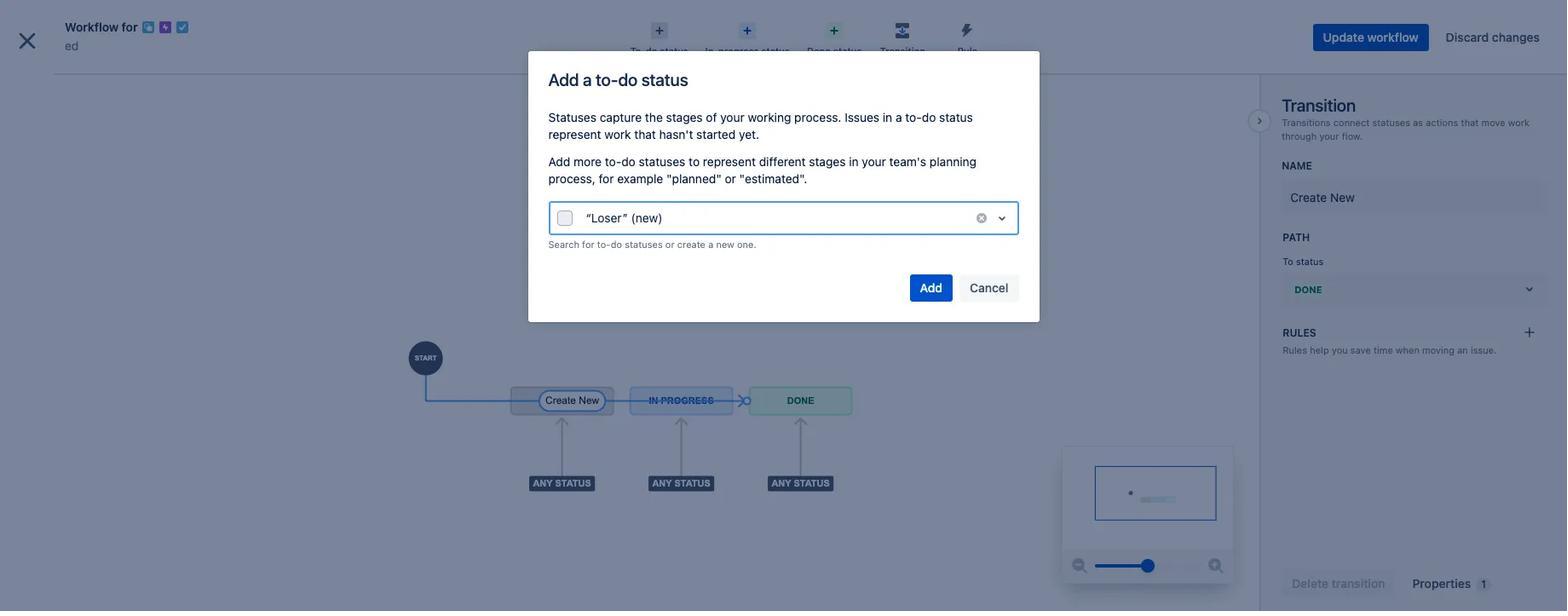 Task type: vqa. For each thing, say whether or not it's contained in the screenshot.
Indent Tab icon
no



Task type: describe. For each thing, give the bounding box(es) containing it.
new
[[716, 239, 735, 250]]

to- for search for to-do statuses or create a new one.
[[597, 239, 611, 250]]

add more to-do statuses to represent different stages in your team's planning process, for example "planned" or "estimated".
[[549, 154, 977, 186]]

issue.
[[1471, 344, 1497, 356]]

do inside statuses capture the stages of your working process. issues in a to-do status represent work that hasn't started yet.
[[922, 110, 936, 124]]

that inside transition transitions connect statuses as actions that move work through your flow.
[[1462, 117, 1479, 128]]

statuses inside transition transitions connect statuses as actions that move work through your flow.
[[1373, 117, 1411, 128]]

cancel button
[[960, 274, 1019, 302]]

or inside add more to-do statuses to represent different stages in your team's planning process, for example "planned" or "estimated".
[[725, 171, 736, 186]]

create
[[678, 239, 706, 250]]

yet.
[[739, 127, 760, 142]]

an
[[1458, 344, 1469, 356]]

team's
[[890, 154, 927, 169]]

status down to-do status
[[642, 70, 688, 90]]

add for add a to-do status
[[549, 70, 579, 90]]

move
[[1482, 117, 1506, 128]]

when
[[1396, 344, 1420, 356]]

to-do status
[[630, 45, 689, 56]]

your for add
[[862, 154, 886, 169]]

work inside statuses capture the stages of your working process. issues in a to-do status represent work that hasn't started yet.
[[605, 127, 631, 142]]

rule
[[958, 45, 978, 56]]

save
[[1351, 344, 1371, 356]]

zoom out image
[[1070, 556, 1090, 576]]

capture
[[600, 110, 642, 124]]

work inside transition transitions connect statuses as actions that move work through your flow.
[[1509, 117, 1530, 128]]

update workflow button
[[1313, 24, 1429, 51]]

time
[[1374, 344, 1393, 356]]

workflow
[[65, 20, 119, 34]]

new
[[1331, 190, 1355, 205]]

discard changes button
[[1436, 24, 1551, 51]]

one.
[[737, 239, 757, 250]]

1 vertical spatial or
[[666, 239, 675, 250]]

stages inside add more to-do statuses to represent different stages in your team's planning process, for example "planned" or "estimated".
[[809, 154, 846, 169]]

to status element
[[1283, 272, 1547, 306]]

in for a
[[883, 110, 893, 124]]

to- inside statuses capture the stages of your working process. issues in a to-do status represent work that hasn't started yet.
[[906, 110, 922, 124]]

to status
[[1283, 256, 1324, 267]]

"loser" (new)
[[586, 211, 663, 225]]

changes
[[1492, 30, 1540, 44]]

done status button
[[799, 17, 871, 58]]

do for add more to-do statuses to represent different stages in your team's planning process, for example "planned" or "estimated".
[[622, 154, 636, 169]]

path
[[1283, 231, 1310, 244]]

primary element
[[10, 0, 1244, 47]]

transition button
[[871, 17, 935, 58]]

started
[[697, 127, 736, 142]]

0 horizontal spatial a
[[583, 70, 592, 90]]

"estimated".
[[740, 171, 808, 186]]

status right 'to'
[[1296, 256, 1324, 267]]

add inside 'button'
[[920, 280, 943, 295]]

status inside to-do status popup button
[[660, 45, 689, 56]]

2 vertical spatial a
[[708, 239, 714, 250]]

for for search
[[582, 239, 595, 250]]

issues
[[845, 110, 880, 124]]

transition for transition
[[880, 45, 926, 56]]

progress
[[719, 45, 759, 56]]

(new)
[[631, 211, 663, 225]]

your inside statuses capture the stages of your working process. issues in a to-do status represent work that hasn't started yet.
[[720, 110, 745, 124]]

transitions
[[1282, 117, 1331, 128]]

working
[[748, 110, 791, 124]]

open image
[[992, 208, 1012, 228]]



Task type: locate. For each thing, give the bounding box(es) containing it.
in inside add more to-do statuses to represent different stages in your team's planning process, for example "planned" or "estimated".
[[849, 154, 859, 169]]

2 horizontal spatial your
[[1320, 130, 1340, 141]]

moving
[[1423, 344, 1455, 356]]

transition left rule
[[880, 45, 926, 56]]

that
[[1462, 117, 1479, 128], [634, 127, 656, 142]]

1 horizontal spatial work
[[1509, 117, 1530, 128]]

statuses inside add more to-do statuses to represent different stages in your team's planning process, for example "planned" or "estimated".
[[639, 154, 686, 169]]

done inside to status element
[[1295, 284, 1323, 295]]

1 horizontal spatial done
[[1295, 284, 1323, 295]]

0 horizontal spatial for
[[122, 20, 138, 34]]

stages inside statuses capture the stages of your working process. issues in a to-do status represent work that hasn't started yet.
[[666, 110, 703, 124]]

create
[[1291, 190, 1327, 205]]

that inside statuses capture the stages of your working process. issues in a to-do status represent work that hasn't started yet.
[[634, 127, 656, 142]]

rule button
[[935, 17, 1000, 58]]

rules left help
[[1283, 344, 1308, 356]]

do up team's
[[922, 110, 936, 124]]

0 horizontal spatial or
[[666, 239, 675, 250]]

0 vertical spatial represent
[[549, 127, 601, 142]]

in
[[883, 110, 893, 124], [849, 154, 859, 169]]

rules for rules
[[1283, 327, 1317, 339]]

rules up help
[[1283, 327, 1317, 339]]

search
[[549, 239, 580, 250]]

name
[[1282, 160, 1313, 173]]

for for workflow
[[122, 20, 138, 34]]

for inside transition dialog
[[122, 20, 138, 34]]

represent down "started"
[[703, 154, 756, 169]]

workflow
[[1368, 30, 1419, 44]]

0 horizontal spatial stages
[[666, 110, 703, 124]]

in for your
[[849, 154, 859, 169]]

add up statuses
[[549, 70, 579, 90]]

0 horizontal spatial work
[[605, 127, 631, 142]]

clear image
[[975, 211, 988, 225]]

properties
[[1413, 576, 1471, 591]]

process.
[[795, 110, 842, 124]]

represent down statuses
[[549, 127, 601, 142]]

a
[[583, 70, 592, 90], [896, 110, 902, 124], [708, 239, 714, 250]]

1 horizontal spatial stages
[[809, 154, 846, 169]]

in-
[[706, 45, 719, 56]]

ed inside transition dialog
[[65, 38, 79, 53]]

create new
[[1291, 190, 1355, 205]]

actions
[[1426, 117, 1459, 128]]

1 horizontal spatial a
[[708, 239, 714, 250]]

example
[[617, 171, 663, 186]]

add up process,
[[549, 154, 571, 169]]

transition for transition transitions connect statuses as actions that move work through your flow.
[[1282, 95, 1356, 115]]

add button
[[910, 274, 953, 302]]

different
[[759, 154, 806, 169]]

add left cancel
[[920, 280, 943, 295]]

1 vertical spatial a
[[896, 110, 902, 124]]

ed down workflow
[[65, 38, 79, 53]]

statuses capture the stages of your working process. issues in a to-do status represent work that hasn't started yet.
[[549, 110, 973, 142]]

hasn't
[[659, 127, 693, 142]]

1 vertical spatial ed
[[51, 74, 65, 89]]

ed link
[[65, 36, 79, 56]]

jira software image
[[44, 13, 159, 34], [44, 13, 159, 34]]

that left move
[[1462, 117, 1479, 128]]

0 horizontal spatial transition
[[880, 45, 926, 56]]

in inside statuses capture the stages of your working process. issues in a to-do status represent work that hasn't started yet.
[[883, 110, 893, 124]]

"loser"
[[586, 211, 628, 225]]

0 horizontal spatial represent
[[549, 127, 601, 142]]

1 vertical spatial rules
[[1283, 344, 1308, 356]]

1 horizontal spatial or
[[725, 171, 736, 186]]

update workflow
[[1323, 30, 1419, 44]]

0 vertical spatial a
[[583, 70, 592, 90]]

2 vertical spatial add
[[920, 280, 943, 295]]

statuses
[[549, 110, 597, 124]]

ed
[[65, 38, 79, 53], [51, 74, 65, 89]]

0 horizontal spatial your
[[720, 110, 745, 124]]

statuses for search for to-do statuses or create a new one.
[[625, 239, 663, 250]]

represent
[[549, 127, 601, 142], [703, 154, 756, 169]]

to-
[[596, 70, 618, 90], [906, 110, 922, 124], [605, 154, 622, 169], [597, 239, 611, 250]]

as
[[1413, 117, 1424, 128]]

flow.
[[1342, 130, 1363, 141]]

0 vertical spatial in
[[883, 110, 893, 124]]

transition up transitions
[[1282, 95, 1356, 115]]

zoom in image
[[1206, 556, 1227, 576]]

through
[[1282, 130, 1317, 141]]

rules help you save time when moving an issue.
[[1283, 344, 1497, 356]]

to-do status button
[[622, 17, 697, 58]]

1 vertical spatial add
[[549, 154, 571, 169]]

status
[[660, 45, 689, 56], [762, 45, 790, 56], [834, 45, 862, 56], [642, 70, 688, 90], [939, 110, 973, 124], [1296, 256, 1324, 267]]

your left team's
[[862, 154, 886, 169]]

or left create
[[666, 239, 675, 250]]

done
[[807, 45, 831, 56], [1295, 284, 1323, 295]]

transition
[[880, 45, 926, 56], [1282, 95, 1356, 115]]

add inside add more to-do statuses to represent different stages in your team's planning process, for example "planned" or "estimated".
[[549, 154, 571, 169]]

in-progress status
[[706, 45, 790, 56]]

1 horizontal spatial for
[[582, 239, 595, 250]]

workflow for
[[65, 20, 138, 34]]

to- right more
[[605, 154, 622, 169]]

0 vertical spatial done
[[807, 45, 831, 56]]

add a to-do status dialog
[[528, 51, 1040, 322]]

more
[[574, 154, 602, 169]]

1 vertical spatial done
[[1295, 284, 1323, 295]]

for inside add more to-do statuses to represent different stages in your team's planning process, for example "planned" or "estimated".
[[599, 171, 614, 186]]

do inside add more to-do statuses to represent different stages in your team's planning process, for example "planned" or "estimated".
[[622, 154, 636, 169]]

do
[[646, 45, 658, 56], [618, 70, 638, 90], [922, 110, 936, 124], [622, 154, 636, 169], [611, 239, 622, 250]]

your inside add more to-do statuses to represent different stages in your team's planning process, for example "planned" or "estimated".
[[862, 154, 886, 169]]

banner
[[0, 0, 1568, 48]]

a inside statuses capture the stages of your working process. issues in a to-do status represent work that hasn't started yet.
[[896, 110, 902, 124]]

ed down ed link
[[51, 74, 65, 89]]

1 vertical spatial your
[[1320, 130, 1340, 141]]

your
[[720, 110, 745, 124], [1320, 130, 1340, 141], [862, 154, 886, 169]]

to- up team's
[[906, 110, 922, 124]]

"planned"
[[667, 171, 722, 186]]

stages right different
[[809, 154, 846, 169]]

status right progress
[[762, 45, 790, 56]]

to- for add more to-do statuses to represent different stages in your team's planning process, for example "planned" or "estimated".
[[605, 154, 622, 169]]

discard
[[1446, 30, 1489, 44]]

done for done
[[1295, 284, 1323, 295]]

in-progress status button
[[697, 17, 799, 58]]

your left flow.
[[1320, 130, 1340, 141]]

stages up hasn't
[[666, 110, 703, 124]]

cancel
[[970, 280, 1009, 295]]

2 horizontal spatial a
[[896, 110, 902, 124]]

2 rules from the top
[[1283, 344, 1308, 356]]

2 horizontal spatial for
[[599, 171, 614, 186]]

close workflow editor image
[[14, 27, 41, 55]]

to- up 'capture'
[[596, 70, 618, 90]]

work right move
[[1509, 117, 1530, 128]]

group
[[7, 312, 198, 404], [7, 312, 198, 358], [7, 358, 198, 404]]

open image
[[1520, 279, 1541, 299]]

for right workflow
[[122, 20, 138, 34]]

done for done status
[[807, 45, 831, 56]]

or right ""planned""
[[725, 171, 736, 186]]

1 vertical spatial for
[[599, 171, 614, 186]]

rules for rules help you save time when moving an issue.
[[1283, 344, 1308, 356]]

statuses down (new)
[[625, 239, 663, 250]]

status up planning
[[939, 110, 973, 124]]

2 vertical spatial your
[[862, 154, 886, 169]]

transition inside popup button
[[880, 45, 926, 56]]

do down to-
[[618, 70, 638, 90]]

transition transitions connect statuses as actions that move work through your flow.
[[1282, 95, 1530, 141]]

connect
[[1334, 117, 1370, 128]]

do down '"loser" (new)'
[[611, 239, 622, 250]]

do up example
[[622, 154, 636, 169]]

0 vertical spatial your
[[720, 110, 745, 124]]

transition dialog
[[0, 0, 1568, 611]]

search for to-do statuses or create a new one.
[[549, 239, 757, 250]]

do inside popup button
[[646, 45, 658, 56]]

1 vertical spatial transition
[[1282, 95, 1356, 115]]

your inside transition transitions connect statuses as actions that move work through your flow.
[[1320, 130, 1340, 141]]

in down issues
[[849, 154, 859, 169]]

statuses left as
[[1373, 117, 1411, 128]]

work down 'capture'
[[605, 127, 631, 142]]

0 vertical spatial for
[[122, 20, 138, 34]]

do for search for to-do statuses or create a new one.
[[611, 239, 622, 250]]

to- down "loser"
[[597, 239, 611, 250]]

done up process.
[[807, 45, 831, 56]]

1 horizontal spatial that
[[1462, 117, 1479, 128]]

transition inside transition transitions connect statuses as actions that move work through your flow.
[[1282, 95, 1356, 115]]

do for add a to-do status
[[618, 70, 638, 90]]

status inside done status popup button
[[834, 45, 862, 56]]

1
[[1482, 578, 1487, 591]]

represent inside add more to-do statuses to represent different stages in your team's planning process, for example "planned" or "estimated".
[[703, 154, 756, 169]]

0 vertical spatial transition
[[880, 45, 926, 56]]

1 vertical spatial in
[[849, 154, 859, 169]]

discard changes
[[1446, 30, 1540, 44]]

1 vertical spatial statuses
[[639, 154, 686, 169]]

process,
[[549, 171, 596, 186]]

0 vertical spatial rules
[[1283, 327, 1317, 339]]

the
[[645, 110, 663, 124]]

statuses
[[1373, 117, 1411, 128], [639, 154, 686, 169], [625, 239, 663, 250]]

to
[[1283, 256, 1294, 267]]

a right issues
[[896, 110, 902, 124]]

0 vertical spatial stages
[[666, 110, 703, 124]]

work
[[1509, 117, 1530, 128], [605, 127, 631, 142]]

2 vertical spatial for
[[582, 239, 595, 250]]

for
[[122, 20, 138, 34], [599, 171, 614, 186], [582, 239, 595, 250]]

for down more
[[599, 171, 614, 186]]

rules
[[1283, 327, 1317, 339], [1283, 344, 1308, 356]]

done inside popup button
[[807, 45, 831, 56]]

statuses up example
[[639, 154, 686, 169]]

planning
[[930, 154, 977, 169]]

status inside in-progress status popup button
[[762, 45, 790, 56]]

0 horizontal spatial in
[[849, 154, 859, 169]]

1 horizontal spatial transition
[[1282, 95, 1356, 115]]

in right issues
[[883, 110, 893, 124]]

0 horizontal spatial that
[[634, 127, 656, 142]]

your right of
[[720, 110, 745, 124]]

update
[[1323, 30, 1365, 44]]

2 vertical spatial statuses
[[625, 239, 663, 250]]

add for add more to-do statuses to represent different stages in your team's planning process, for example "planned" or "estimated".
[[549, 154, 571, 169]]

that down the
[[634, 127, 656, 142]]

0 horizontal spatial done
[[807, 45, 831, 56]]

done down to status in the top of the page
[[1295, 284, 1323, 295]]

statuses for add more to-do statuses to represent different stages in your team's planning process, for example "planned" or "estimated".
[[639, 154, 686, 169]]

add
[[549, 70, 579, 90], [549, 154, 571, 169], [920, 280, 943, 295]]

of
[[706, 110, 717, 124]]

1 rules from the top
[[1283, 327, 1317, 339]]

add a to-do status
[[549, 70, 688, 90]]

Zoom level range field
[[1096, 549, 1201, 583]]

to- for add a to-do status
[[596, 70, 618, 90]]

to-
[[630, 45, 646, 56]]

Search field
[[1244, 10, 1414, 37]]

for right "search"
[[582, 239, 595, 250]]

or
[[725, 171, 736, 186], [666, 239, 675, 250]]

0 vertical spatial or
[[725, 171, 736, 186]]

stages
[[666, 110, 703, 124], [809, 154, 846, 169]]

status inside statuses capture the stages of your working process. issues in a to-do status represent work that hasn't started yet.
[[939, 110, 973, 124]]

1 vertical spatial stages
[[809, 154, 846, 169]]

add rule image
[[1523, 326, 1537, 339]]

0 vertical spatial add
[[549, 70, 579, 90]]

help
[[1310, 344, 1329, 356]]

1 horizontal spatial in
[[883, 110, 893, 124]]

0 vertical spatial ed
[[65, 38, 79, 53]]

to
[[689, 154, 700, 169]]

0 vertical spatial statuses
[[1373, 117, 1411, 128]]

a left new
[[708, 239, 714, 250]]

do up add a to-do status in the left top of the page
[[646, 45, 658, 56]]

to- inside add more to-do statuses to represent different stages in your team's planning process, for example "planned" or "estimated".
[[605, 154, 622, 169]]

1 horizontal spatial represent
[[703, 154, 756, 169]]

1 vertical spatial represent
[[703, 154, 756, 169]]

you
[[1332, 344, 1348, 356]]

you're in the workflow viewfinder, use the arrow keys to move it element
[[1063, 447, 1234, 549]]

your for transition
[[1320, 130, 1340, 141]]

represent inside statuses capture the stages of your working process. issues in a to-do status represent work that hasn't started yet.
[[549, 127, 601, 142]]

status left the transition popup button
[[834, 45, 862, 56]]

done status
[[807, 45, 862, 56]]

status right to-
[[660, 45, 689, 56]]

a up statuses
[[583, 70, 592, 90]]

1 horizontal spatial your
[[862, 154, 886, 169]]



